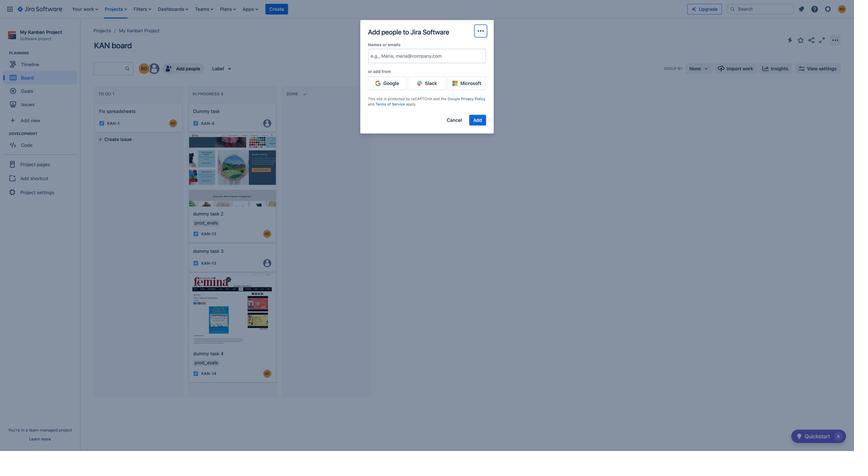 Task type: describe. For each thing, give the bounding box(es) containing it.
2 task image from the top
[[193, 372, 199, 377]]

1 horizontal spatial list
[[796, 3, 851, 15]]

Search this board text field
[[94, 63, 125, 75]]

in progress element
[[193, 92, 225, 96]]

7 list item from the left
[[241, 0, 260, 19]]

5 list item from the left
[[193, 0, 216, 19]]

1 list item from the left
[[70, 0, 100, 19]]

2 vertical spatial group
[[3, 155, 77, 202]]

2 heading from the top
[[9, 131, 80, 137]]

8 list item from the left
[[266, 0, 288, 19]]

dismiss quickstart image
[[834, 432, 844, 442]]

task image for in progress element
[[193, 121, 199, 126]]

check image
[[796, 433, 804, 441]]

1 task image from the top
[[193, 261, 199, 266]]

1 vertical spatial group
[[3, 131, 80, 154]]

task image for to do element on the top
[[99, 121, 105, 126]]



Task type: locate. For each thing, give the bounding box(es) containing it.
None text field
[[371, 53, 372, 59]]

0 vertical spatial group
[[3, 50, 80, 113]]

banner
[[0, 0, 855, 19]]

0 vertical spatial task image
[[193, 261, 199, 266]]

list item
[[70, 0, 100, 19], [103, 0, 129, 19], [132, 0, 153, 19], [156, 0, 190, 19], [193, 0, 216, 19], [218, 0, 238, 19], [241, 0, 260, 19], [266, 0, 288, 19]]

task image
[[99, 121, 105, 126], [193, 121, 199, 126], [193, 232, 199, 237]]

Search field
[[728, 4, 795, 15]]

1 heading from the top
[[9, 50, 80, 56]]

None search field
[[728, 4, 795, 15]]

3 list item from the left
[[132, 0, 153, 19]]

to do element
[[99, 92, 116, 96]]

0 vertical spatial heading
[[9, 50, 80, 56]]

sidebar element
[[0, 19, 80, 452]]

4 list item from the left
[[156, 0, 190, 19]]

primary element
[[4, 0, 688, 19]]

6 list item from the left
[[218, 0, 238, 19]]

import image
[[718, 65, 726, 73]]

1 vertical spatial task image
[[193, 372, 199, 377]]

enter full screen image
[[819, 36, 827, 44]]

task image
[[193, 261, 199, 266], [193, 372, 199, 377]]

search image
[[731, 7, 736, 12]]

create column image
[[377, 87, 385, 95]]

goal image
[[10, 88, 16, 94]]

more image
[[477, 27, 485, 35]]

group
[[3, 50, 80, 113], [3, 131, 80, 154], [3, 155, 77, 202]]

2 list item from the left
[[103, 0, 129, 19]]

list
[[69, 0, 688, 19], [796, 3, 851, 15]]

add people image
[[164, 65, 172, 73]]

heading
[[9, 50, 80, 56], [9, 131, 80, 137]]

star kan board image
[[797, 36, 805, 44]]

1 vertical spatial heading
[[9, 131, 80, 137]]

jira software image
[[17, 5, 62, 13], [17, 5, 62, 13]]

0 horizontal spatial list
[[69, 0, 688, 19]]



Task type: vqa. For each thing, say whether or not it's contained in the screenshot.
More actions icon in the top of the page
no



